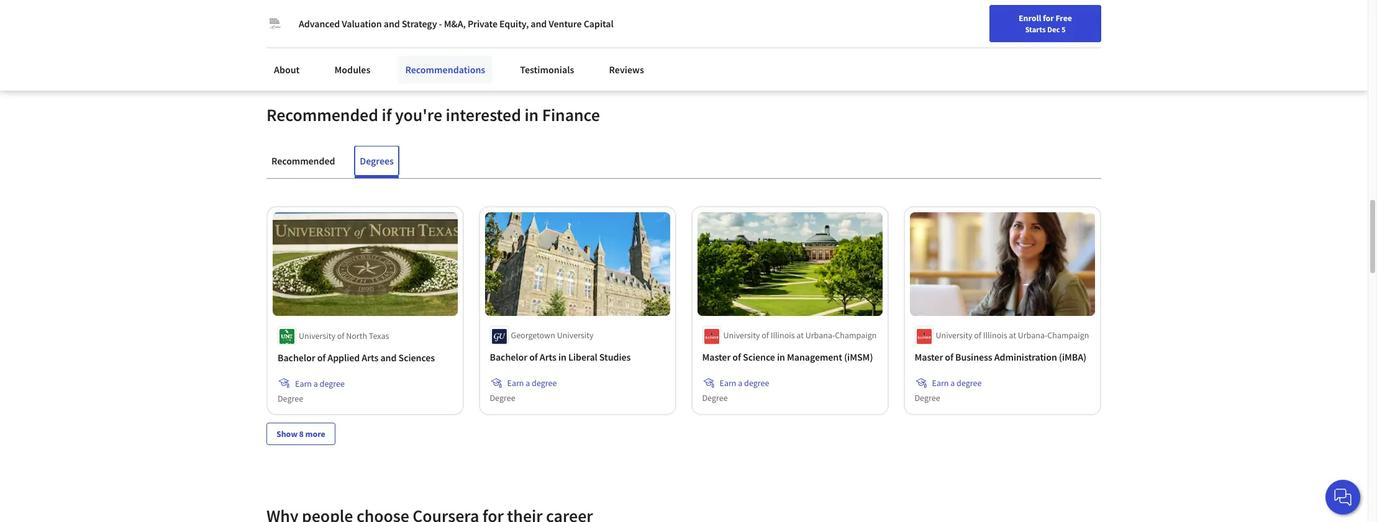 Task type: vqa. For each thing, say whether or not it's contained in the screenshot.


Task type: locate. For each thing, give the bounding box(es) containing it.
modules
[[335, 63, 371, 76]]

1 horizontal spatial urbana-
[[1019, 330, 1048, 341]]

1 degree from the left
[[320, 378, 345, 389]]

arts down the texas
[[362, 351, 379, 364]]

master of science in management (imsm) link
[[703, 350, 878, 365]]

champaign up (imba)
[[1048, 330, 1090, 341]]

university of illinois at urbana-champaign up master of science in management (imsm) "link"
[[724, 330, 877, 341]]

1 champaign from the left
[[836, 330, 877, 341]]

earn a degree for business
[[933, 378, 982, 389]]

4 earn from the left
[[933, 378, 950, 389]]

2 a from the left
[[526, 378, 531, 389]]

degree down 'applied'
[[320, 378, 345, 389]]

earn a degree down bachelor of arts in liberal studies
[[508, 378, 557, 389]]

at for administration
[[1010, 330, 1017, 341]]

applied
[[328, 351, 360, 364]]

3 earn a degree from the left
[[720, 378, 770, 389]]

about link
[[267, 56, 307, 83]]

of up business
[[975, 330, 982, 341]]

2 university of illinois at urbana-champaign from the left
[[937, 330, 1090, 341]]

3 degree from the left
[[745, 378, 770, 389]]

0 horizontal spatial at
[[797, 330, 804, 341]]

if
[[382, 104, 392, 126]]

3 degree from the left
[[703, 393, 728, 404]]

4 degree from the left
[[957, 378, 982, 389]]

a down the bachelor of applied arts and sciences
[[314, 378, 318, 389]]

a for science
[[739, 378, 743, 389]]

1 horizontal spatial illinois
[[984, 330, 1008, 341]]

university up 'applied'
[[299, 330, 336, 341]]

3 earn from the left
[[720, 378, 737, 389]]

university up science
[[724, 330, 761, 341]]

degree
[[278, 393, 303, 404], [490, 393, 516, 404], [703, 393, 728, 404], [915, 393, 941, 404]]

of
[[337, 330, 345, 341], [762, 330, 770, 341], [975, 330, 982, 341], [317, 351, 326, 364], [530, 351, 538, 364], [733, 351, 742, 364], [946, 351, 954, 364]]

finance
[[542, 104, 600, 126]]

urbana- up management
[[806, 330, 836, 341]]

1 vertical spatial recommended
[[272, 155, 335, 167]]

starts
[[1026, 24, 1046, 34]]

3 a from the left
[[739, 378, 743, 389]]

at
[[797, 330, 804, 341], [1010, 330, 1017, 341]]

1 university of illinois at urbana-champaign from the left
[[724, 330, 877, 341]]

illinois for in
[[771, 330, 795, 341]]

in right science
[[778, 351, 786, 364]]

business
[[956, 351, 993, 364]]

degree for master of science in management (imsm)
[[703, 393, 728, 404]]

at for in
[[797, 330, 804, 341]]

None search field
[[177, 8, 475, 33]]

2 champaign from the left
[[1048, 330, 1090, 341]]

find your new career link
[[1017, 12, 1108, 28]]

at up master of business administration (imba) link
[[1010, 330, 1017, 341]]

0 horizontal spatial bachelor
[[278, 351, 315, 364]]

rotterdam
[[982, 12, 1027, 24]]

illinois up master of business administration (imba)
[[984, 330, 1008, 341]]

show
[[277, 429, 298, 440]]

1 horizontal spatial bachelor
[[490, 351, 528, 364]]

master
[[703, 351, 731, 364], [915, 351, 944, 364]]

bachelor
[[278, 351, 315, 364], [490, 351, 528, 364]]

arts
[[362, 351, 379, 364], [540, 351, 557, 364]]

0 horizontal spatial master
[[703, 351, 731, 364]]

1 horizontal spatial at
[[1010, 330, 1017, 341]]

earn a degree down business
[[933, 378, 982, 389]]

university of illinois at urbana-champaign up master of business administration (imba) link
[[937, 330, 1090, 341]]

equity,
[[500, 17, 529, 30]]

1 a from the left
[[314, 378, 318, 389]]

university up business
[[937, 330, 973, 341]]

master for master of business administration (imba)
[[915, 351, 944, 364]]

degree down science
[[745, 378, 770, 389]]

2 degree from the left
[[490, 393, 516, 404]]

dec
[[1048, 24, 1060, 34]]

university
[[937, 12, 980, 24], [299, 330, 336, 341], [558, 330, 594, 341], [724, 330, 761, 341], [937, 330, 973, 341]]

degree for applied
[[320, 378, 345, 389]]

1 horizontal spatial arts
[[540, 351, 557, 364]]

earn
[[295, 378, 312, 389], [508, 378, 524, 389], [720, 378, 737, 389], [933, 378, 950, 389]]

2 degree from the left
[[532, 378, 557, 389]]

2 bachelor from the left
[[490, 351, 528, 364]]

recommended inside button
[[272, 155, 335, 167]]

in left the finance
[[525, 104, 539, 126]]

urbana- for management
[[806, 330, 836, 341]]

capital
[[584, 17, 614, 30]]

0 horizontal spatial illinois
[[771, 330, 795, 341]]

1 illinois from the left
[[771, 330, 795, 341]]

1 horizontal spatial in
[[559, 351, 567, 364]]

5
[[1062, 24, 1066, 34]]

north
[[346, 330, 367, 341]]

and
[[384, 17, 400, 30], [531, 17, 547, 30], [381, 351, 397, 364]]

bachelor of applied arts and sciences
[[278, 351, 435, 364]]

0 horizontal spatial champaign
[[836, 330, 877, 341]]

university of illinois at urbana-champaign
[[724, 330, 877, 341], [937, 330, 1090, 341]]

illinois
[[771, 330, 795, 341], [984, 330, 1008, 341]]

2 master from the left
[[915, 351, 944, 364]]

georgetown
[[511, 330, 556, 341]]

master of business administration (imba) link
[[915, 350, 1091, 365]]

degree down business
[[957, 378, 982, 389]]

0 horizontal spatial university of illinois at urbana-champaign
[[724, 330, 877, 341]]

1 horizontal spatial university of illinois at urbana-champaign
[[937, 330, 1090, 341]]

recommendations link
[[398, 56, 493, 83]]

interested
[[446, 104, 521, 126]]

reviews link
[[602, 56, 652, 83]]

master left business
[[915, 351, 944, 364]]

of down georgetown at the left bottom of the page
[[530, 351, 538, 364]]

2 earn a degree from the left
[[508, 378, 557, 389]]

2 horizontal spatial in
[[778, 351, 786, 364]]

0 vertical spatial recommended
[[267, 104, 378, 126]]

studies
[[600, 351, 631, 364]]

you're
[[395, 104, 442, 126]]

1 horizontal spatial champaign
[[1048, 330, 1090, 341]]

and down the texas
[[381, 351, 397, 364]]

degree
[[320, 378, 345, 389], [532, 378, 557, 389], [745, 378, 770, 389], [957, 378, 982, 389]]

bachelor down georgetown at the left bottom of the page
[[490, 351, 528, 364]]

champaign
[[836, 330, 877, 341], [1048, 330, 1090, 341]]

1 at from the left
[[797, 330, 804, 341]]

degree for bachelor of applied arts and sciences
[[278, 393, 303, 404]]

2 illinois from the left
[[984, 330, 1008, 341]]

earn for applied
[[295, 378, 312, 389]]

in left liberal
[[559, 351, 567, 364]]

illinois for administration
[[984, 330, 1008, 341]]

a down master of business administration (imba)
[[951, 378, 956, 389]]

illinois up master of science in management (imsm)
[[771, 330, 795, 341]]

recommended
[[267, 104, 378, 126], [272, 155, 335, 167]]

4 degree from the left
[[915, 393, 941, 404]]

earn a degree down 'applied'
[[295, 378, 345, 389]]

bachelor left 'applied'
[[278, 351, 315, 364]]

university of illinois at urbana-champaign for in
[[724, 330, 877, 341]]

more
[[305, 429, 325, 440]]

recommendations
[[405, 63, 486, 76]]

recommended button
[[267, 146, 340, 176]]

degree for master of business administration (imba)
[[915, 393, 941, 404]]

earn a degree for arts
[[508, 378, 557, 389]]

urbana- up administration
[[1019, 330, 1048, 341]]

4 a from the left
[[951, 378, 956, 389]]

1 degree from the left
[[278, 393, 303, 404]]

georgetown university
[[511, 330, 594, 341]]

1 master from the left
[[703, 351, 731, 364]]

of up science
[[762, 330, 770, 341]]

earn a degree
[[295, 378, 345, 389], [508, 378, 557, 389], [720, 378, 770, 389], [933, 378, 982, 389]]

of left science
[[733, 351, 742, 364]]

a down master of science in management (imsm)
[[739, 378, 743, 389]]

master inside "link"
[[703, 351, 731, 364]]

collection element
[[259, 179, 1109, 466]]

liberal
[[569, 351, 598, 364]]

4 earn a degree from the left
[[933, 378, 982, 389]]

at up master of science in management (imsm) "link"
[[797, 330, 804, 341]]

of left north at the bottom of page
[[337, 330, 345, 341]]

1 bachelor from the left
[[278, 351, 315, 364]]

earn a degree down science
[[720, 378, 770, 389]]

recommended for recommended if you're interested in finance
[[267, 104, 378, 126]]

a
[[314, 378, 318, 389], [526, 378, 531, 389], [739, 378, 743, 389], [951, 378, 956, 389]]

degree for business
[[957, 378, 982, 389]]

and inside collection element
[[381, 351, 397, 364]]

in inside "link"
[[778, 351, 786, 364]]

0 horizontal spatial urbana-
[[806, 330, 836, 341]]

master for master of science in management (imsm)
[[703, 351, 731, 364]]

degree down bachelor of arts in liberal studies
[[532, 378, 557, 389]]

in for master
[[778, 351, 786, 364]]

-
[[439, 17, 442, 30]]

testimonials link
[[513, 56, 582, 83]]

1 earn from the left
[[295, 378, 312, 389]]

0 horizontal spatial arts
[[362, 351, 379, 364]]

university right erasmus
[[937, 12, 980, 24]]

1 earn a degree from the left
[[295, 378, 345, 389]]

urbana-
[[806, 330, 836, 341], [1019, 330, 1048, 341]]

a down bachelor of arts in liberal studies
[[526, 378, 531, 389]]

degrees button
[[355, 146, 399, 176]]

1 horizontal spatial master
[[915, 351, 944, 364]]

advanced valuation and strategy - m&a, private equity, and venture capital
[[299, 17, 614, 30]]

2 earn from the left
[[508, 378, 524, 389]]

new
[[1059, 14, 1076, 25]]

champaign up the (imsm) at bottom right
[[836, 330, 877, 341]]

2 at from the left
[[1010, 330, 1017, 341]]

earn a degree for applied
[[295, 378, 345, 389]]

degree for science
[[745, 378, 770, 389]]

university for master of science in management (imsm)
[[724, 330, 761, 341]]

your
[[1041, 14, 1058, 25]]

arts down georgetown university
[[540, 351, 557, 364]]

in
[[525, 104, 539, 126], [559, 351, 567, 364], [778, 351, 786, 364]]

earn for business
[[933, 378, 950, 389]]

master left science
[[703, 351, 731, 364]]

2 urbana- from the left
[[1019, 330, 1048, 341]]

1 urbana- from the left
[[806, 330, 836, 341]]



Task type: describe. For each thing, give the bounding box(es) containing it.
chat with us image
[[1334, 488, 1354, 508]]

modules link
[[327, 56, 378, 83]]

a for business
[[951, 378, 956, 389]]

enroll
[[1019, 12, 1042, 24]]

university of north texas
[[299, 330, 389, 341]]

university up bachelor of arts in liberal studies link
[[558, 330, 594, 341]]

university for master of business administration (imba)
[[937, 330, 973, 341]]

reviews
[[609, 63, 644, 76]]

enroll for free starts dec 5
[[1019, 12, 1073, 34]]

2 arts from the left
[[540, 351, 557, 364]]

earn a degree for science
[[720, 378, 770, 389]]

earn for science
[[720, 378, 737, 389]]

testimonials
[[520, 63, 574, 76]]

(imsm)
[[845, 351, 874, 364]]

degree for bachelor of arts in liberal studies
[[490, 393, 516, 404]]

earn for arts
[[508, 378, 524, 389]]

science
[[744, 351, 776, 364]]

recommended for recommended
[[272, 155, 335, 167]]

in for bachelor
[[559, 351, 567, 364]]

m&a,
[[444, 17, 466, 30]]

bachelor of arts in liberal studies
[[490, 351, 631, 364]]

urbana- for (imba)
[[1019, 330, 1048, 341]]

recommendation tabs tab list
[[267, 146, 1102, 178]]

show 8 more
[[277, 429, 325, 440]]

administration
[[995, 351, 1058, 364]]

sciences
[[399, 351, 435, 364]]

degrees
[[360, 155, 394, 167]]

bachelor for bachelor of arts in liberal studies
[[490, 351, 528, 364]]

strategy
[[402, 17, 437, 30]]

bachelor for bachelor of applied arts and sciences
[[278, 351, 315, 364]]

8
[[299, 429, 304, 440]]

degree for arts
[[532, 378, 557, 389]]

university for bachelor of applied arts and sciences
[[299, 330, 336, 341]]

for
[[1043, 12, 1054, 24]]

bachelor of arts in liberal studies link
[[490, 350, 666, 365]]

erasmus university rotterdam image
[[267, 15, 284, 32]]

find
[[1023, 14, 1040, 25]]

a for applied
[[314, 378, 318, 389]]

recommended if you're interested in finance
[[267, 104, 600, 126]]

and right equity,
[[531, 17, 547, 30]]

private
[[468, 17, 498, 30]]

a for arts
[[526, 378, 531, 389]]

show 8 more button
[[267, 423, 335, 446]]

bachelor of applied arts and sciences link
[[278, 350, 453, 365]]

1 arts from the left
[[362, 351, 379, 364]]

advanced
[[299, 17, 340, 30]]

(imba)
[[1060, 351, 1087, 364]]

venture
[[549, 17, 582, 30]]

valuation
[[342, 17, 382, 30]]

of left business
[[946, 351, 954, 364]]

master of science in management (imsm)
[[703, 351, 874, 364]]

champaign for (imba)
[[1048, 330, 1090, 341]]

about
[[274, 63, 300, 76]]

erasmus
[[899, 12, 935, 24]]

of inside "link"
[[733, 351, 742, 364]]

find your new career
[[1023, 14, 1101, 25]]

0 horizontal spatial in
[[525, 104, 539, 126]]

champaign for management
[[836, 330, 877, 341]]

management
[[788, 351, 843, 364]]

free
[[1056, 12, 1073, 24]]

texas
[[369, 330, 389, 341]]

career
[[1077, 14, 1101, 25]]

of left 'applied'
[[317, 351, 326, 364]]

erasmus university rotterdam link
[[899, 10, 1027, 25]]

erasmus university rotterdam
[[899, 12, 1027, 24]]

university of illinois at urbana-champaign for administration
[[937, 330, 1090, 341]]

master of business administration (imba)
[[915, 351, 1087, 364]]

and left strategy
[[384, 17, 400, 30]]



